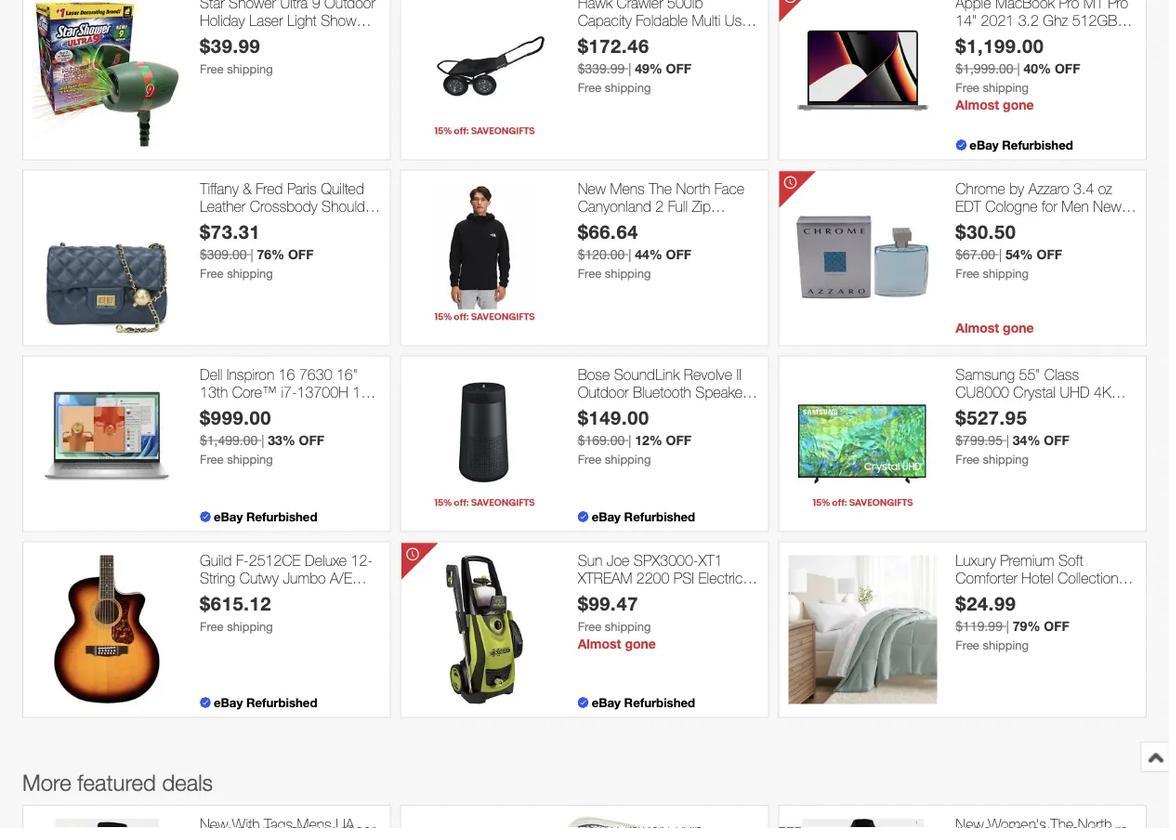 Task type: locate. For each thing, give the bounding box(es) containing it.
shipping down $1,999.00
[[983, 80, 1029, 95]]

0 horizontal spatial gray
[[1020, 587, 1049, 605]]

off inside $1,199.00 $1,999.00 | 40% off free shipping almost gone
[[1055, 61, 1080, 76]]

ebay for $149.00
[[592, 509, 621, 524]]

| left 49%
[[628, 61, 631, 76]]

shipping inside $39.99 free shipping
[[227, 62, 273, 76]]

tv
[[1060, 401, 1076, 419]]

off inside $527.95 $799.95 | 34% off free shipping
[[1044, 432, 1069, 448]]

fred
[[256, 180, 283, 197]]

| left the 33%
[[261, 432, 264, 448]]

free down $1,499.00
[[200, 452, 224, 466]]

outdoor up show
[[324, 0, 375, 11]]

0 vertical spatial almost
[[956, 97, 999, 112]]

shipping inside $149.00 $169.00 | 12% off free shipping
[[605, 452, 651, 466]]

shipping down 76%
[[227, 266, 273, 280]]

shipping down '79%'
[[983, 638, 1029, 652]]

inspiron
[[227, 366, 274, 383]]

outdoor inside star shower ultra 9 outdoor holiday laser light show as-seen-on-tv, new 9 modes
[[324, 0, 375, 11]]

ebay refurbished for $99.47
[[592, 695, 695, 710]]

0 vertical spatial outdoor
[[324, 0, 375, 11]]

off for $66.64
[[666, 246, 692, 262]]

free down $119.99
[[956, 638, 979, 652]]

almost down $1,999.00
[[956, 97, 999, 112]]

bag
[[200, 215, 225, 233]]

shoulder
[[322, 198, 377, 215]]

by up cologne
[[1009, 180, 1024, 197]]

9 down show
[[345, 29, 353, 47]]

tiffany & fred paris quilted leather crossbody shoulder bag women's blue link
[[200, 180, 381, 233]]

i7-
[[281, 383, 297, 401]]

luxury
[[956, 551, 996, 569]]

| left '79%'
[[1006, 618, 1009, 634]]

free for $73.31
[[200, 266, 224, 280]]

kaycie
[[975, 587, 1016, 605]]

free down $1,999.00
[[956, 80, 979, 95]]

certified
[[578, 401, 629, 419]]

off inside $30.50 $67.00 | 54% off free shipping
[[1037, 246, 1062, 262]]

shipping for $999.00
[[227, 452, 273, 466]]

off inside $172.46 $339.99 | 49% off free shipping
[[666, 61, 692, 76]]

$99.47 free shipping almost gone
[[578, 593, 656, 651]]

ssd up 4060
[[221, 401, 250, 419]]

women's
[[229, 215, 287, 233]]

paris
[[287, 180, 317, 197]]

seen-
[[223, 29, 265, 47]]

apple macbook pro m1 pro 14" 2021 3.2 ghz 512gb ssd 16gb ram gray excellent link
[[956, 0, 1137, 65]]

1 vertical spatial gray
[[1020, 587, 1049, 605]]

(with
[[687, 587, 715, 605]]

f-
[[236, 551, 249, 569]]

almost gone
[[956, 320, 1034, 335]]

gone up 55"
[[1003, 320, 1034, 335]]

free for $999.00
[[200, 452, 224, 466]]

refurbished inside the bose soundlink revolve ii outdoor bluetooth speaker, certified refurbished
[[633, 401, 707, 419]]

soft
[[1058, 551, 1083, 569]]

ebay up guild
[[214, 509, 243, 524]]

quilted
[[321, 180, 364, 197]]

| left 44%
[[628, 246, 631, 262]]

shipping for $24.99
[[983, 638, 1029, 652]]

shipping
[[227, 62, 273, 76], [605, 80, 651, 95], [983, 80, 1029, 95], [227, 266, 273, 280], [605, 266, 651, 280], [983, 266, 1029, 280], [227, 452, 273, 466], [605, 452, 651, 466], [983, 452, 1029, 466], [227, 619, 273, 634], [605, 619, 651, 634], [983, 638, 1029, 652]]

1 vertical spatial almost
[[956, 320, 999, 335]]

76%
[[257, 246, 284, 262]]

by inside the chrome by azzaro 3.4 oz edt cologne for men new in box
[[1009, 180, 1024, 197]]

ram
[[1029, 29, 1058, 47]]

hoodie
[[578, 215, 622, 233]]

shipping down $39.99
[[227, 62, 273, 76]]

| for $73.31
[[250, 246, 253, 262]]

outdoor up certified
[[578, 383, 629, 401]]

free down $39.99
[[200, 62, 224, 76]]

free for $1,199.00
[[956, 80, 979, 95]]

free down $309.00
[[200, 266, 224, 280]]

free inside $66.64 $120.00 | 44% off free shipping
[[578, 266, 601, 280]]

shipping down 12%
[[605, 452, 651, 466]]

almost down accessories)
[[578, 636, 621, 651]]

free down $120.00
[[578, 266, 601, 280]]

almost inside $1,199.00 $1,999.00 | 40% off free shipping almost gone
[[956, 97, 999, 112]]

outdoor inside the bose soundlink revolve ii outdoor bluetooth speaker, certified refurbished
[[578, 383, 629, 401]]

leather
[[200, 198, 246, 215]]

led
[[1030, 401, 1056, 419]]

model
[[956, 419, 994, 437]]

chrome by azzaro 3.4 oz edt cologne for men new in box link
[[956, 180, 1137, 233]]

off for $149.00
[[666, 432, 692, 448]]

free down $799.95
[[956, 452, 979, 466]]

1 horizontal spatial gray
[[1062, 29, 1091, 47]]

0 horizontal spatial pro
[[1059, 0, 1079, 11]]

psi
[[674, 569, 694, 587]]

sun joe spx3000-xt1 xtream 2200 psi electric pressure washer (with accessories)
[[578, 551, 743, 623]]

| for $66.64
[[628, 246, 631, 262]]

| inside the $24.99 $119.99 | 79% off free shipping
[[1006, 618, 1009, 634]]

gray down 512gb at the right top
[[1062, 29, 1091, 47]]

$66.64
[[578, 221, 638, 243]]

luxury premium soft comforter hotel collection by kaycie gray
[[956, 551, 1119, 605]]

gray inside apple macbook pro m1 pro 14" 2021 3.2 ghz 512gb ssd 16gb ram gray excellent
[[1062, 29, 1091, 47]]

free inside $172.46 $339.99 | 49% off free shipping
[[578, 80, 601, 95]]

gray inside 'luxury premium soft comforter hotel collection by kaycie gray'
[[1020, 587, 1049, 605]]

free down $169.00
[[578, 452, 601, 466]]

free inside $999.00 $1,499.00 | 33% off free shipping
[[200, 452, 224, 466]]

12-
[[351, 551, 373, 569]]

star shower ultra 9 outdoor holiday laser light show as-seen-on-tv, new 9 modes link
[[200, 0, 381, 65]]

free for $172.46
[[578, 80, 601, 95]]

off right 49%
[[666, 61, 692, 76]]

edt
[[956, 198, 981, 215]]

1 horizontal spatial outdoor
[[578, 383, 629, 401]]

79%
[[1013, 618, 1040, 634]]

free down $99.47
[[578, 619, 601, 634]]

dell inspiron 16 7630 16" 13th core™ i7-13700h 1 tb ssd 32gb nvidia rtx 4060 link
[[200, 366, 381, 437]]

| left 54%
[[999, 246, 1002, 262]]

electric
[[698, 569, 743, 587]]

holiday
[[200, 12, 245, 29]]

$999.00 $1,499.00 | 33% off free shipping
[[200, 407, 324, 466]]

ebay down $615.12 free shipping
[[214, 695, 243, 710]]

512gb
[[1072, 12, 1117, 29]]

0 horizontal spatial by
[[956, 587, 971, 605]]

off inside the $24.99 $119.99 | 79% off free shipping
[[1044, 618, 1069, 634]]

| left 12%
[[628, 432, 631, 448]]

shipping inside $99.47 free shipping almost gone
[[605, 619, 651, 634]]

| left 76%
[[250, 246, 253, 262]]

1 vertical spatial 9
[[345, 29, 353, 47]]

hawk crawler 500lb capacity foldable multi use deer game recovery cart, black
[[578, 0, 750, 65]]

gone down accessories)
[[625, 636, 656, 651]]

off right 34%
[[1044, 432, 1069, 448]]

| inside $1,199.00 $1,999.00 | 40% off free shipping almost gone
[[1017, 61, 1020, 76]]

ssd inside apple macbook pro m1 pro 14" 2021 3.2 ghz 512gb ssd 16gb ram gray excellent
[[956, 29, 984, 47]]

shipping for $172.46
[[605, 80, 651, 95]]

off right 76%
[[288, 246, 314, 262]]

off right 44%
[[666, 246, 692, 262]]

by down "comforter"
[[956, 587, 971, 605]]

refurbished inside guild f-2512ce deluxe 12- string cutwy jumbo a/e guitar antique brst refurbished
[[200, 605, 274, 623]]

| for $30.50
[[999, 246, 1002, 262]]

shipping inside $73.31 $309.00 | 76% off free shipping
[[227, 266, 273, 280]]

$172.46 $339.99 | 49% off free shipping
[[578, 35, 692, 95]]

7630
[[299, 366, 332, 383]]

off right '79%'
[[1044, 618, 1069, 634]]

0 horizontal spatial new
[[313, 29, 341, 47]]

almost inside $99.47 free shipping almost gone
[[578, 636, 621, 651]]

outdoor for $149.00
[[578, 383, 629, 401]]

free inside $149.00 $169.00 | 12% off free shipping
[[578, 452, 601, 466]]

free down 'guitar'
[[200, 619, 224, 634]]

new up canyonland at top
[[578, 180, 606, 197]]

1 vertical spatial by
[[956, 587, 971, 605]]

shipping inside $66.64 $120.00 | 44% off free shipping
[[605, 266, 651, 280]]

hawk crawler 500lb capacity foldable multi use deer game recovery cart, black link
[[578, 0, 759, 65]]

free for $30.50
[[956, 266, 979, 280]]

| for $172.46
[[628, 61, 631, 76]]

shipping for $30.50
[[983, 266, 1029, 280]]

0 vertical spatial by
[[1009, 180, 1024, 197]]

gray down hotel
[[1020, 587, 1049, 605]]

off for $30.50
[[1037, 246, 1062, 262]]

free inside $73.31 $309.00 | 76% off free shipping
[[200, 266, 224, 280]]

$67.00
[[956, 246, 995, 262]]

0 vertical spatial 9
[[312, 0, 320, 11]]

new inside new mens the north face canyonland 2 full zip hoodie fleece jacket
[[578, 180, 606, 197]]

shipping down $615.12
[[227, 619, 273, 634]]

by inside 'luxury premium soft comforter hotel collection by kaycie gray'
[[956, 587, 971, 605]]

off right 12%
[[666, 432, 692, 448]]

cutwy
[[239, 569, 279, 587]]

cologne
[[985, 198, 1038, 215]]

pro right m1
[[1108, 0, 1128, 11]]

star shower ultra 9 outdoor holiday laser light show as-seen-on-tv, new 9 modes
[[200, 0, 375, 65]]

tiffany & fred paris quilted leather crossbody shoulder bag women's blue
[[200, 180, 377, 233]]

off inside $149.00 $169.00 | 12% off free shipping
[[666, 432, 692, 448]]

ebay for $999.00
[[214, 509, 243, 524]]

apple macbook pro m1 pro 14" 2021 3.2 ghz 512gb ssd 16gb ram gray excellent
[[956, 0, 1128, 65]]

| inside $66.64 $120.00 | 44% off free shipping
[[628, 246, 631, 262]]

shower
[[229, 0, 276, 11]]

| for $149.00
[[628, 432, 631, 448]]

$527.95 $799.95 | 34% off free shipping
[[956, 407, 1069, 466]]

| inside $30.50 $67.00 | 54% off free shipping
[[999, 246, 1002, 262]]

game
[[611, 29, 649, 47]]

0 vertical spatial gray
[[1062, 29, 1091, 47]]

49%
[[635, 61, 662, 76]]

new down show
[[313, 29, 341, 47]]

1 horizontal spatial pro
[[1108, 0, 1128, 11]]

free inside the $24.99 $119.99 | 79% off free shipping
[[956, 638, 979, 652]]

1 vertical spatial outdoor
[[578, 383, 629, 401]]

almost
[[956, 97, 999, 112], [956, 320, 999, 335], [578, 636, 621, 651]]

premium
[[1000, 551, 1054, 569]]

| inside $527.95 $799.95 | 34% off free shipping
[[1006, 432, 1009, 448]]

washer
[[636, 587, 683, 605]]

0 horizontal spatial outdoor
[[324, 0, 375, 11]]

north
[[676, 180, 710, 197]]

xt1
[[698, 551, 723, 569]]

off inside $66.64 $120.00 | 44% off free shipping
[[666, 246, 692, 262]]

shipping down 49%
[[605, 80, 651, 95]]

soundlink
[[614, 366, 680, 383]]

off inside $999.00 $1,499.00 | 33% off free shipping
[[299, 432, 324, 448]]

2 horizontal spatial new
[[1093, 198, 1121, 215]]

shipping inside $527.95 $799.95 | 34% off free shipping
[[983, 452, 1029, 466]]

new inside star shower ultra 9 outdoor holiday laser light show as-seen-on-tv, new 9 modes
[[313, 29, 341, 47]]

off for $999.00
[[299, 432, 324, 448]]

| left 40% at the right of page
[[1017, 61, 1020, 76]]

free for $66.64
[[578, 266, 601, 280]]

bose soundlink revolve ii outdoor bluetooth speaker, certified refurbished
[[578, 366, 750, 419]]

$1,199.00
[[956, 35, 1044, 57]]

zip
[[692, 198, 711, 215]]

0 horizontal spatial ssd
[[221, 401, 250, 419]]

off inside $73.31 $309.00 | 76% off free shipping
[[288, 246, 314, 262]]

1 horizontal spatial new
[[578, 180, 606, 197]]

9 up light
[[312, 0, 320, 11]]

shipping down 54%
[[983, 266, 1029, 280]]

off right 54%
[[1037, 246, 1062, 262]]

| for $999.00
[[261, 432, 264, 448]]

fleece
[[626, 215, 667, 233]]

xtream
[[578, 569, 632, 587]]

gone inside $1,199.00 $1,999.00 | 40% off free shipping almost gone
[[1003, 97, 1034, 112]]

2 vertical spatial almost
[[578, 636, 621, 651]]

off for $1,199.00
[[1055, 61, 1080, 76]]

shipping inside $30.50 $67.00 | 54% off free shipping
[[983, 266, 1029, 280]]

for
[[1042, 198, 1057, 215]]

ssd down 14"
[[956, 29, 984, 47]]

free inside $615.12 free shipping
[[200, 619, 224, 634]]

| inside $999.00 $1,499.00 | 33% off free shipping
[[261, 432, 264, 448]]

free for $24.99
[[956, 638, 979, 652]]

| inside $172.46 $339.99 | 49% off free shipping
[[628, 61, 631, 76]]

0 vertical spatial gone
[[1003, 97, 1034, 112]]

sun
[[578, 551, 603, 569]]

almost up samsung at the right top
[[956, 320, 999, 335]]

1 vertical spatial ssd
[[221, 401, 250, 419]]

free down $339.99
[[578, 80, 601, 95]]

brst
[[291, 587, 316, 605]]

&
[[243, 180, 252, 197]]

3.2
[[1018, 12, 1039, 29]]

off for $73.31
[[288, 246, 314, 262]]

macbook
[[995, 0, 1055, 11]]

ebay for $99.47
[[592, 695, 621, 710]]

16gb
[[988, 29, 1025, 47]]

0 horizontal spatial 9
[[312, 0, 320, 11]]

| left 34%
[[1006, 432, 1009, 448]]

0 vertical spatial ssd
[[956, 29, 984, 47]]

hotel
[[1022, 569, 1053, 587]]

free down $67.00
[[956, 266, 979, 280]]

1 horizontal spatial ssd
[[956, 29, 984, 47]]

shipping inside $999.00 $1,499.00 | 33% off free shipping
[[227, 452, 273, 466]]

off right the 33%
[[299, 432, 324, 448]]

free inside $30.50 $67.00 | 54% off free shipping
[[956, 266, 979, 280]]

2023
[[1089, 401, 1123, 419]]

off right 40% at the right of page
[[1055, 61, 1080, 76]]

off for $24.99
[[1044, 618, 1069, 634]]

comforter
[[956, 569, 1018, 587]]

shipping down $99.47
[[605, 619, 651, 634]]

shipping inside $1,199.00 $1,999.00 | 40% off free shipping almost gone
[[983, 80, 1029, 95]]

star
[[200, 0, 225, 11]]

deals
[[162, 769, 213, 795]]

| inside $149.00 $169.00 | 12% off free shipping
[[628, 432, 631, 448]]

free inside $527.95 $799.95 | 34% off free shipping
[[956, 452, 979, 466]]

shipping down $1,499.00
[[227, 452, 273, 466]]

shipping for $1,199.00
[[983, 80, 1029, 95]]

shipping inside $172.46 $339.99 | 49% off free shipping
[[605, 80, 651, 95]]

shipping down 34%
[[983, 452, 1029, 466]]

shipping down 44%
[[605, 266, 651, 280]]

2 vertical spatial gone
[[625, 636, 656, 651]]

new down oz
[[1093, 198, 1121, 215]]

free inside $39.99 free shipping
[[200, 62, 224, 76]]

| inside $73.31 $309.00 | 76% off free shipping
[[250, 246, 253, 262]]

ebay up 'joe'
[[592, 509, 621, 524]]

free inside $1,199.00 $1,999.00 | 40% off free shipping almost gone
[[956, 80, 979, 95]]

refurbished
[[1002, 137, 1073, 152], [633, 401, 707, 419], [246, 509, 317, 524], [624, 509, 695, 524], [200, 605, 274, 623], [246, 695, 317, 710], [624, 695, 695, 710]]

shipping inside the $24.99 $119.99 | 79% off free shipping
[[983, 638, 1029, 652]]

pro up ghz
[[1059, 0, 1079, 11]]

ebay down $99.47 free shipping almost gone
[[592, 695, 621, 710]]

1 horizontal spatial by
[[1009, 180, 1024, 197]]

shipping inside $615.12 free shipping
[[227, 619, 273, 634]]

gone down 40% at the right of page
[[1003, 97, 1034, 112]]



Task type: vqa. For each thing, say whether or not it's contained in the screenshot.
Guild F-2512CE Deluxe 12- String Cutwy Jumbo A/E Guitar Antique Brst Refurbished
yes



Task type: describe. For each thing, give the bounding box(es) containing it.
foldable
[[636, 12, 688, 29]]

16
[[279, 366, 295, 383]]

ebay up chrome
[[970, 137, 999, 152]]

16"
[[336, 366, 358, 383]]

bose
[[578, 366, 610, 383]]

ssd inside the dell inspiron 16 7630 16" 13th core™ i7-13700h 1 tb ssd 32gb nvidia rtx 4060
[[221, 401, 250, 419]]

$120.00
[[578, 246, 625, 262]]

new inside the chrome by azzaro 3.4 oz edt cologne for men new in box
[[1093, 198, 1121, 215]]

azzaro
[[1028, 180, 1069, 197]]

1 horizontal spatial 9
[[345, 29, 353, 47]]

55"
[[1019, 366, 1040, 383]]

34%
[[1013, 432, 1040, 448]]

hawk
[[578, 0, 612, 11]]

shipping for $66.64
[[605, 266, 651, 280]]

$73.31 $309.00 | 76% off free shipping
[[200, 221, 314, 280]]

| for $1,199.00
[[1017, 61, 1020, 76]]

new mens the north face canyonland 2 full zip hoodie fleece jacket
[[578, 180, 745, 233]]

outdoor for $39.99
[[324, 0, 375, 11]]

$615.12 free shipping
[[200, 593, 273, 634]]

m1
[[1083, 0, 1104, 11]]

canyonland
[[578, 198, 651, 215]]

chrome by azzaro 3.4 oz edt cologne for men new in box
[[956, 180, 1136, 233]]

shipping for $73.31
[[227, 266, 273, 280]]

1 pro from the left
[[1059, 0, 1079, 11]]

shipping for $527.95
[[983, 452, 1029, 466]]

500lb
[[667, 0, 703, 11]]

deluxe
[[305, 551, 347, 569]]

ultra
[[280, 0, 308, 11]]

the
[[649, 180, 672, 197]]

featured
[[77, 769, 156, 795]]

free for $527.95
[[956, 452, 979, 466]]

rtx
[[341, 401, 366, 419]]

1 vertical spatial gone
[[1003, 320, 1034, 335]]

men
[[1062, 198, 1089, 215]]

$1,499.00
[[200, 432, 258, 448]]

ebay refurbished for $149.00
[[592, 509, 695, 524]]

oz
[[1098, 180, 1112, 197]]

4k
[[1094, 383, 1111, 401]]

hdr
[[956, 401, 985, 419]]

ebay refurbished for $999.00
[[214, 509, 317, 524]]

dell inspiron 16 7630 16" 13th core™ i7-13700h 1 tb ssd 32gb nvidia rtx 4060
[[200, 366, 366, 437]]

deer
[[578, 29, 607, 47]]

class
[[1044, 366, 1079, 383]]

on-
[[265, 29, 290, 47]]

33%
[[268, 432, 295, 448]]

free inside $99.47 free shipping almost gone
[[578, 619, 601, 634]]

$1,199.00 $1,999.00 | 40% off free shipping almost gone
[[956, 35, 1080, 112]]

ii
[[736, 366, 741, 383]]

shipping for $149.00
[[605, 452, 651, 466]]

sun joe spx3000-xt1 xtream 2200 psi electric pressure washer (with accessories) link
[[578, 551, 759, 623]]

$339.99
[[578, 61, 625, 76]]

crawler
[[617, 0, 663, 11]]

dell
[[200, 366, 222, 383]]

recovery
[[653, 29, 712, 47]]

| for $24.99
[[1006, 618, 1009, 634]]

off for $172.46
[[666, 61, 692, 76]]

apple
[[956, 0, 991, 11]]

tb
[[200, 401, 217, 419]]

crossbody
[[250, 198, 318, 215]]

core™
[[232, 383, 277, 401]]

$73.31
[[200, 221, 261, 243]]

44%
[[635, 246, 662, 262]]

speaker,
[[695, 383, 750, 401]]

guild
[[200, 551, 232, 569]]

13700h
[[297, 383, 348, 401]]

free for $149.00
[[578, 452, 601, 466]]

$39.99
[[200, 35, 261, 57]]

3.4
[[1073, 180, 1094, 197]]

$169.00
[[578, 432, 625, 448]]

mens
[[610, 180, 645, 197]]

face
[[714, 180, 745, 197]]

jacket
[[671, 215, 712, 233]]

gone inside $99.47 free shipping almost gone
[[625, 636, 656, 651]]

laser
[[249, 12, 283, 29]]

more
[[22, 769, 71, 795]]

2 pro from the left
[[1108, 0, 1128, 11]]

more featured deals
[[22, 769, 213, 795]]

as-
[[200, 29, 223, 47]]

2200
[[636, 569, 669, 587]]

jumbo
[[283, 569, 326, 587]]

$30.50
[[956, 221, 1016, 243]]

12%
[[635, 432, 662, 448]]

luxury premium soft comforter hotel collection by kaycie gray link
[[956, 551, 1137, 605]]

14"
[[956, 12, 977, 29]]

tv,
[[290, 29, 308, 47]]

in
[[1126, 198, 1136, 215]]

$149.00 $169.00 | 12% off free shipping
[[578, 407, 692, 466]]

box
[[956, 215, 979, 233]]

off for $527.95
[[1044, 432, 1069, 448]]

| for $527.95
[[1006, 432, 1009, 448]]

samsung 55" class cu8000 crystal uhd 4k hdr smart led tv - 2023 model link
[[956, 366, 1137, 437]]

modes
[[200, 47, 243, 65]]

1
[[352, 383, 361, 401]]

$172.46
[[578, 35, 649, 57]]

13th
[[200, 383, 228, 401]]

cu8000
[[956, 383, 1009, 401]]

$24.99 $119.99 | 79% off free shipping
[[956, 593, 1069, 652]]

$24.99
[[956, 593, 1016, 615]]

2512ce
[[249, 551, 301, 569]]

new mens the north face canyonland 2 full zip hoodie fleece jacket link
[[578, 180, 759, 233]]



